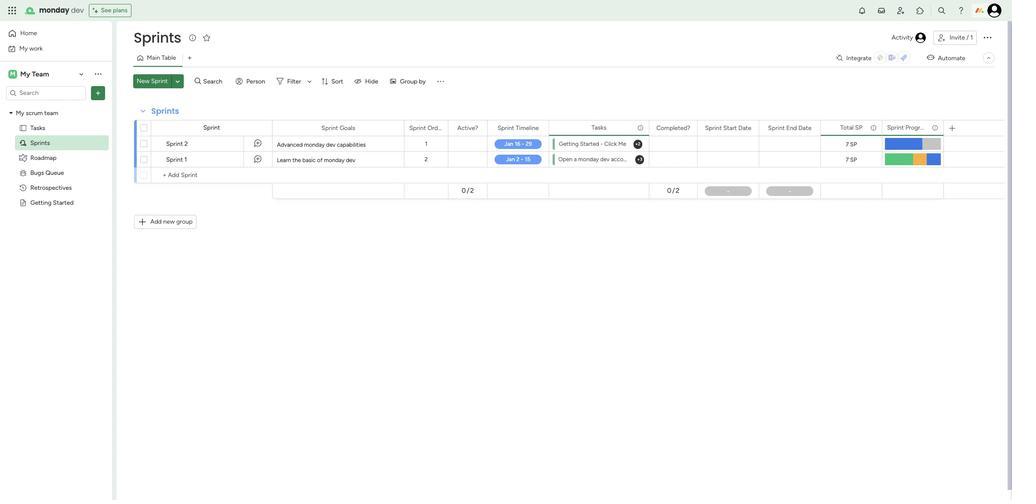 Task type: vqa. For each thing, say whether or not it's contained in the screenshot.
top 7 SP
yes



Task type: describe. For each thing, give the bounding box(es) containing it.
getting for getting started
[[30, 199, 52, 206]]

group by button
[[386, 74, 431, 88]]

scrum
[[26, 109, 43, 117]]

1 0 / 2 from the left
[[462, 187, 474, 195]]

basic
[[303, 157, 316, 164]]

total sp
[[841, 124, 863, 131]]

autopilot image
[[927, 52, 935, 63]]

sprint for sprint
[[203, 124, 220, 132]]

Tasks field
[[590, 123, 609, 133]]

filter button
[[273, 74, 315, 88]]

the
[[293, 157, 301, 164]]

queue
[[46, 169, 64, 177]]

new sprint
[[137, 77, 168, 85]]

main table
[[147, 54, 176, 62]]

timeline
[[516, 124, 539, 132]]

learn the basic of monday dev
[[277, 157, 355, 164]]

team
[[44, 109, 58, 117]]

Completed? field
[[654, 123, 693, 133]]

monday right 'of'
[[324, 157, 345, 164]]

Sprint Order field
[[407, 123, 446, 133]]

main table button
[[133, 51, 183, 65]]

workspace selection element
[[8, 69, 50, 79]]

1 7 from the top
[[846, 141, 849, 148]]

advanced
[[277, 142, 303, 148]]

account
[[611, 156, 632, 163]]

workspace image
[[8, 69, 17, 79]]

2 vertical spatial sp
[[851, 157, 857, 163]]

hide button
[[351, 74, 384, 88]]

active?
[[458, 124, 478, 132]]

0 vertical spatial sprints field
[[132, 28, 183, 48]]

advanced monday dev capabilities
[[277, 142, 366, 148]]

+ Add Sprint text field
[[156, 170, 268, 181]]

sprint end date
[[768, 124, 812, 132]]

add new group button
[[134, 215, 197, 229]]

sprint start date
[[705, 124, 752, 132]]

sprint for sprint order
[[409, 124, 426, 132]]

monday right a
[[578, 156, 599, 163]]

2 0 / 2 from the left
[[667, 187, 680, 195]]

team
[[32, 70, 49, 78]]

click
[[605, 141, 617, 147]]

Active? field
[[455, 123, 481, 133]]

invite
[[950, 34, 965, 41]]

Sprint Start Date field
[[703, 123, 754, 133]]

new sprint button
[[133, 74, 171, 88]]

group
[[400, 78, 418, 85]]

maria williams image
[[988, 4, 1002, 18]]

1 inside button
[[971, 34, 973, 41]]

sprint for sprint end date
[[768, 124, 785, 132]]

sprint 2
[[166, 140, 188, 148]]

collapse board header image
[[986, 55, 993, 62]]

of
[[317, 157, 323, 164]]

home button
[[5, 26, 95, 40]]

caret down image
[[9, 110, 13, 116]]

my for my team
[[20, 70, 30, 78]]

add new group
[[150, 218, 193, 226]]

my scrum team
[[16, 109, 58, 117]]

sp inside field
[[856, 124, 863, 131]]

inbox image
[[877, 6, 886, 15]]

0 horizontal spatial options image
[[94, 89, 102, 97]]

Total SP field
[[838, 123, 865, 133]]

monday up the home button
[[39, 5, 69, 15]]

roadmap
[[30, 154, 57, 162]]

m
[[10, 70, 15, 78]]

see plans
[[101, 7, 128, 14]]

0 horizontal spatial 1
[[184, 156, 187, 164]]

-
[[601, 141, 603, 147]]

integrate
[[847, 54, 872, 62]]

2 vertical spatial sprints
[[30, 139, 50, 147]]

activity
[[892, 34, 913, 41]]

learn
[[277, 157, 291, 164]]

progress
[[906, 124, 930, 131]]

a
[[574, 156, 577, 163]]

show board description image
[[187, 33, 198, 42]]

monday up learn the basic of monday dev
[[304, 142, 325, 148]]

getting started
[[30, 199, 74, 206]]

see
[[101, 7, 111, 14]]

sprint for sprint 2
[[166, 140, 183, 148]]

by
[[419, 78, 426, 85]]

monday dev
[[39, 5, 84, 15]]

dev down the sprint goals "field" on the top left of the page
[[326, 142, 336, 148]]

filter
[[287, 78, 301, 85]]

dapulse integrations image
[[837, 55, 843, 61]]

end
[[787, 124, 797, 132]]

capabilities
[[337, 142, 366, 148]]

total
[[841, 124, 854, 131]]

column information image for tasks
[[637, 124, 644, 131]]

apps image
[[916, 6, 925, 15]]

add view image
[[188, 55, 192, 61]]

completed?
[[657, 124, 691, 132]]

group by
[[400, 78, 426, 85]]



Task type: locate. For each thing, give the bounding box(es) containing it.
group
[[176, 218, 193, 226]]

1 horizontal spatial /
[[673, 187, 675, 195]]

0 vertical spatial 1
[[971, 34, 973, 41]]

1 horizontal spatial column information image
[[932, 124, 939, 131]]

my inside workspace selection element
[[20, 70, 30, 78]]

sprints down "angle down" icon
[[151, 106, 179, 117]]

1 vertical spatial started
[[53, 199, 74, 206]]

option
[[0, 105, 112, 107]]

Sprint Goals field
[[319, 123, 358, 133]]

me
[[619, 141, 626, 147]]

my right caret down image
[[16, 109, 24, 117]]

plans
[[113, 7, 128, 14]]

1 horizontal spatial date
[[799, 124, 812, 132]]

hide
[[365, 78, 378, 85]]

column information image
[[870, 124, 877, 131]]

sprints
[[134, 28, 181, 48], [151, 106, 179, 117], [30, 139, 50, 147]]

sprint
[[151, 77, 168, 85], [888, 124, 904, 131], [203, 124, 220, 132], [322, 124, 338, 132], [409, 124, 426, 132], [498, 124, 514, 132], [705, 124, 722, 132], [768, 124, 785, 132], [166, 140, 183, 148], [166, 156, 183, 164]]

table
[[162, 54, 176, 62]]

my team
[[20, 70, 49, 78]]

help image
[[957, 6, 966, 15]]

0 horizontal spatial 0 / 2
[[462, 187, 474, 195]]

person
[[246, 78, 265, 85]]

sprint inside sprint timeline field
[[498, 124, 514, 132]]

monday
[[39, 5, 69, 15], [304, 142, 325, 148], [578, 156, 599, 163], [324, 157, 345, 164]]

column information image right "progress"
[[932, 124, 939, 131]]

sprint goals
[[322, 124, 355, 132]]

0 vertical spatial 7
[[846, 141, 849, 148]]

options image down "workspace options" icon
[[94, 89, 102, 97]]

sprint for sprint 1
[[166, 156, 183, 164]]

add to favorites image
[[202, 33, 211, 42]]

started for getting started
[[53, 199, 74, 206]]

sort
[[332, 78, 343, 85]]

0 vertical spatial my
[[19, 45, 28, 52]]

0 horizontal spatial started
[[53, 199, 74, 206]]

getting down retrospectives
[[30, 199, 52, 206]]

my
[[19, 45, 28, 52], [20, 70, 30, 78], [16, 109, 24, 117]]

sprints field up main table button on the left top of the page
[[132, 28, 183, 48]]

tasks down my scrum team
[[30, 124, 45, 132]]

sprint inside new sprint button
[[151, 77, 168, 85]]

1 vertical spatial getting
[[30, 199, 52, 206]]

1 vertical spatial my
[[20, 70, 30, 78]]

my inside button
[[19, 45, 28, 52]]

activity button
[[889, 31, 930, 45]]

list box
[[0, 104, 112, 329]]

1 horizontal spatial 1
[[425, 141, 428, 147]]

/ inside invite / 1 button
[[967, 34, 969, 41]]

home
[[20, 29, 37, 37]]

1 7 sp from the top
[[846, 141, 857, 148]]

dev left see
[[71, 5, 84, 15]]

my for my work
[[19, 45, 28, 52]]

sprint for sprint goals
[[322, 124, 338, 132]]

started
[[580, 141, 599, 147], [53, 199, 74, 206]]

see plans button
[[89, 4, 131, 17]]

sprint inside sprint start date field
[[705, 124, 722, 132]]

sprint 1
[[166, 156, 187, 164]]

open a monday dev account
[[559, 156, 632, 163]]

2 horizontal spatial /
[[967, 34, 969, 41]]

open
[[559, 156, 573, 163]]

my for my scrum team
[[16, 109, 24, 117]]

arrow down image
[[304, 76, 315, 87]]

sprints up main table button on the left top of the page
[[134, 28, 181, 48]]

2 7 from the top
[[846, 157, 849, 163]]

my work
[[19, 45, 43, 52]]

0 horizontal spatial getting
[[30, 199, 52, 206]]

1 vertical spatial sprints field
[[149, 106, 181, 117]]

0 vertical spatial started
[[580, 141, 599, 147]]

started down retrospectives
[[53, 199, 74, 206]]

Search field
[[201, 75, 228, 88]]

column information image left the completed? at right top
[[637, 124, 644, 131]]

started left -
[[580, 141, 599, 147]]

public board image left getting started in the top left of the page
[[19, 199, 27, 207]]

0 horizontal spatial /
[[467, 187, 470, 195]]

sprint for sprint timeline
[[498, 124, 514, 132]]

1 horizontal spatial getting
[[559, 141, 579, 147]]

2 date from the left
[[799, 124, 812, 132]]

search everything image
[[938, 6, 947, 15]]

1 vertical spatial 7
[[846, 157, 849, 163]]

invite members image
[[897, 6, 906, 15]]

1 horizontal spatial tasks
[[592, 124, 607, 131]]

sp
[[856, 124, 863, 131], [851, 141, 857, 148], [851, 157, 857, 163]]

7 sp
[[846, 141, 857, 148], [846, 157, 857, 163]]

invite / 1 button
[[934, 31, 977, 45]]

2 7 sp from the top
[[846, 157, 857, 163]]

list box containing my scrum team
[[0, 104, 112, 329]]

workspace options image
[[94, 70, 102, 78]]

menu image
[[437, 77, 445, 86]]

getting
[[559, 141, 579, 147], [30, 199, 52, 206]]

options image up "collapse board header" icon
[[983, 32, 993, 43]]

0 vertical spatial public board image
[[19, 124, 27, 132]]

bugs
[[30, 169, 44, 177]]

my work button
[[5, 42, 95, 56]]

sprints field down "angle down" icon
[[149, 106, 181, 117]]

tasks inside tasks field
[[592, 124, 607, 131]]

0 / 2
[[462, 187, 474, 195], [667, 187, 680, 195]]

public board image
[[19, 124, 27, 132], [19, 199, 27, 207]]

Sprint Progress field
[[885, 123, 930, 133]]

sprint timeline
[[498, 124, 539, 132]]

1 vertical spatial public board image
[[19, 199, 27, 207]]

Sprint End Date field
[[766, 123, 814, 133]]

tasks
[[592, 124, 607, 131], [30, 124, 45, 132]]

sprint progress
[[888, 124, 930, 131]]

public board image for getting started
[[19, 199, 27, 207]]

sprint inside the sprint goals "field"
[[322, 124, 338, 132]]

1 vertical spatial 1
[[425, 141, 428, 147]]

notifications image
[[858, 6, 867, 15]]

0 vertical spatial sprints
[[134, 28, 181, 48]]

order
[[428, 124, 444, 132]]

2 column information image from the left
[[932, 124, 939, 131]]

date right start
[[739, 124, 752, 132]]

1 vertical spatial sprints
[[151, 106, 179, 117]]

work
[[29, 45, 43, 52]]

tasks up -
[[592, 124, 607, 131]]

goals
[[340, 124, 355, 132]]

sort button
[[317, 74, 349, 88]]

getting up open
[[559, 141, 579, 147]]

7
[[846, 141, 849, 148], [846, 157, 849, 163]]

1 vertical spatial sp
[[851, 141, 857, 148]]

0 vertical spatial sp
[[856, 124, 863, 131]]

1 horizontal spatial 0
[[667, 187, 672, 195]]

/
[[967, 34, 969, 41], [467, 187, 470, 195], [673, 187, 675, 195]]

1 right invite
[[971, 34, 973, 41]]

v2 search image
[[195, 76, 201, 86]]

dev down capabilities
[[346, 157, 355, 164]]

sprint for sprint start date
[[705, 124, 722, 132]]

invite / 1
[[950, 34, 973, 41]]

date right end
[[799, 124, 812, 132]]

2 public board image from the top
[[19, 199, 27, 207]]

1 public board image from the top
[[19, 124, 27, 132]]

getting started - click me
[[559, 141, 626, 147]]

date
[[739, 124, 752, 132], [799, 124, 812, 132]]

column information image for sprint progress
[[932, 124, 939, 131]]

2 0 from the left
[[667, 187, 672, 195]]

1 date from the left
[[739, 124, 752, 132]]

add
[[150, 218, 162, 226]]

sprints up "roadmap"
[[30, 139, 50, 147]]

sprint order
[[409, 124, 444, 132]]

0 horizontal spatial tasks
[[30, 124, 45, 132]]

started for getting started - click me
[[580, 141, 599, 147]]

new
[[163, 218, 175, 226]]

1 vertical spatial options image
[[94, 89, 102, 97]]

0
[[462, 187, 466, 195], [667, 187, 672, 195]]

sprint for sprint progress
[[888, 124, 904, 131]]

0 horizontal spatial 0
[[462, 187, 466, 195]]

0 horizontal spatial date
[[739, 124, 752, 132]]

select product image
[[8, 6, 17, 15]]

new
[[137, 77, 150, 85]]

options image
[[983, 32, 993, 43], [94, 89, 102, 97]]

angle down image
[[176, 78, 180, 85]]

0 vertical spatial options image
[[983, 32, 993, 43]]

0 vertical spatial getting
[[559, 141, 579, 147]]

column information image
[[637, 124, 644, 131], [932, 124, 939, 131]]

Sprint Timeline field
[[496, 123, 541, 133]]

2 vertical spatial 1
[[184, 156, 187, 164]]

bugs queue
[[30, 169, 64, 177]]

2 vertical spatial my
[[16, 109, 24, 117]]

1 horizontal spatial started
[[580, 141, 599, 147]]

my left work
[[19, 45, 28, 52]]

dev down -
[[600, 156, 610, 163]]

0 horizontal spatial column information image
[[637, 124, 644, 131]]

main
[[147, 54, 160, 62]]

sprint inside sprint end date field
[[768, 124, 785, 132]]

1 horizontal spatial 0 / 2
[[667, 187, 680, 195]]

1 0 from the left
[[462, 187, 466, 195]]

start
[[724, 124, 737, 132]]

sprint inside sprint order field
[[409, 124, 426, 132]]

automate
[[938, 54, 966, 62]]

0 vertical spatial 7 sp
[[846, 141, 857, 148]]

1
[[971, 34, 973, 41], [425, 141, 428, 147], [184, 156, 187, 164]]

Sprints field
[[132, 28, 183, 48], [149, 106, 181, 117]]

date for sprint end date
[[799, 124, 812, 132]]

getting for getting started - click me
[[559, 141, 579, 147]]

my right the workspace icon
[[20, 70, 30, 78]]

1 down sprint order field
[[425, 141, 428, 147]]

dev
[[71, 5, 84, 15], [326, 142, 336, 148], [600, 156, 610, 163], [346, 157, 355, 164]]

1 vertical spatial 7 sp
[[846, 157, 857, 163]]

retrospectives
[[30, 184, 72, 192]]

Search in workspace field
[[18, 88, 73, 98]]

1 column information image from the left
[[637, 124, 644, 131]]

sprint inside sprint progress field
[[888, 124, 904, 131]]

public board image down scrum
[[19, 124, 27, 132]]

public board image for tasks
[[19, 124, 27, 132]]

person button
[[232, 74, 271, 88]]

1 down the sprint 2
[[184, 156, 187, 164]]

2 horizontal spatial 1
[[971, 34, 973, 41]]

1 horizontal spatial options image
[[983, 32, 993, 43]]

date for sprint start date
[[739, 124, 752, 132]]



